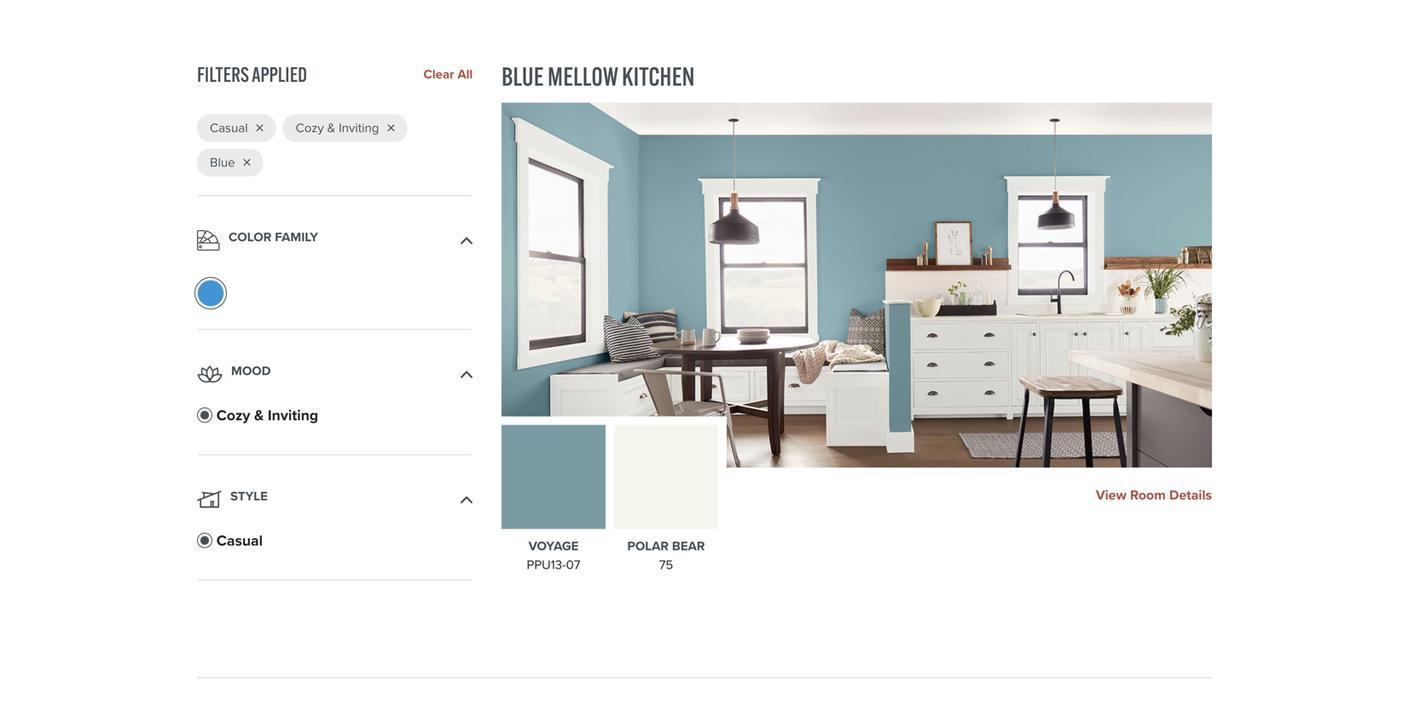 Task type: locate. For each thing, give the bounding box(es) containing it.
1 vertical spatial caret image
[[197, 365, 223, 383]]

caret image inside mood button
[[197, 365, 223, 383]]

1 horizontal spatial close x image
[[256, 125, 263, 131]]

caret image for casual
[[461, 496, 473, 504]]

cozy & inviting left close x icon
[[296, 118, 379, 137]]

clear
[[424, 65, 454, 84]]

close x image
[[256, 125, 263, 131], [244, 159, 250, 166]]

casual
[[210, 118, 248, 137], [216, 530, 263, 552]]

1 horizontal spatial &
[[327, 118, 335, 137]]

cozy & inviting inside cozy & inviting button
[[216, 404, 318, 426]]

blue for blue
[[210, 153, 235, 172]]

0 vertical spatial blue
[[502, 60, 544, 92]]

& down mood
[[254, 404, 264, 426]]

inviting left close x icon
[[339, 118, 379, 137]]

style button
[[197, 486, 473, 513]]

close x image for casual
[[256, 125, 263, 131]]

inviting
[[339, 118, 379, 137], [268, 404, 318, 426]]

blue right the all
[[502, 60, 544, 92]]

close x image up the color
[[244, 159, 250, 166]]

1 vertical spatial casual
[[216, 530, 263, 552]]

blue up the color
[[210, 153, 235, 172]]

inviting inside button
[[268, 404, 318, 426]]

&
[[327, 118, 335, 137], [254, 404, 264, 426]]

1 vertical spatial caret image
[[461, 370, 473, 378]]

cozy & inviting down mood
[[216, 404, 318, 426]]

0 vertical spatial caret image
[[197, 230, 220, 251]]

0 horizontal spatial close x image
[[244, 159, 250, 166]]

caret image inside style button
[[197, 491, 222, 509]]

1 horizontal spatial cozy
[[296, 118, 324, 137]]

0 horizontal spatial blue
[[210, 153, 235, 172]]

voyage ppu13-07
[[527, 537, 580, 574]]

casual down style
[[216, 530, 263, 552]]

0 vertical spatial caret image
[[461, 237, 473, 244]]

blue casual cozy & inviting kitchen image
[[502, 103, 1212, 468]]

1 horizontal spatial blue
[[502, 60, 544, 92]]

color
[[229, 228, 272, 246]]

cozy & inviting
[[296, 118, 379, 137], [216, 404, 318, 426]]

1 vertical spatial inviting
[[268, 404, 318, 426]]

cozy & inviting button
[[197, 404, 385, 432]]

2 vertical spatial caret image
[[197, 491, 222, 509]]

caret image
[[461, 237, 473, 244], [197, 365, 223, 383], [197, 491, 222, 509]]

style
[[230, 487, 268, 506]]

casual button
[[197, 530, 385, 558]]

1 vertical spatial cozy & inviting
[[216, 404, 318, 426]]

voyage
[[529, 537, 579, 556]]

close x image down filters applied
[[256, 125, 263, 131]]

caret image inside mood button
[[461, 370, 473, 378]]

blue mellow kitchen
[[502, 60, 695, 92]]

caret image for casual
[[197, 491, 222, 509]]

clear all button
[[415, 65, 473, 84]]

casual down filters
[[210, 118, 248, 137]]

caret image inside color family button
[[461, 237, 473, 244]]

caret image inside color family button
[[197, 230, 220, 251]]

0 horizontal spatial cozy
[[216, 404, 250, 426]]

inviting down mood button
[[268, 404, 318, 426]]

07
[[566, 556, 580, 574]]

0 vertical spatial cozy & inviting
[[296, 118, 379, 137]]

& left close x icon
[[327, 118, 335, 137]]

1 vertical spatial blue
[[210, 153, 235, 172]]

close x image for blue
[[244, 159, 250, 166]]

0 vertical spatial close x image
[[256, 125, 263, 131]]

cozy down applied
[[296, 118, 324, 137]]

mellow
[[548, 60, 618, 92]]

1 vertical spatial cozy
[[216, 404, 250, 426]]

0 horizontal spatial &
[[254, 404, 264, 426]]

polar bear 75
[[627, 537, 705, 574]]

cozy
[[296, 118, 324, 137], [216, 404, 250, 426]]

1 horizontal spatial inviting
[[339, 118, 379, 137]]

blue
[[502, 60, 544, 92], [210, 153, 235, 172]]

caret image inside style button
[[461, 496, 473, 504]]

caret image
[[197, 230, 220, 251], [461, 370, 473, 378], [461, 496, 473, 504]]

mood button
[[197, 361, 473, 388]]

2 vertical spatial caret image
[[461, 496, 473, 504]]

1 vertical spatial close x image
[[244, 159, 250, 166]]

clear all
[[424, 65, 473, 84]]

1 vertical spatial &
[[254, 404, 264, 426]]

cozy down mood
[[216, 404, 250, 426]]

0 horizontal spatial inviting
[[268, 404, 318, 426]]



Task type: vqa. For each thing, say whether or not it's contained in the screenshot.
Blue corresponding to Blue
yes



Task type: describe. For each thing, give the bounding box(es) containing it.
view
[[1096, 485, 1127, 505]]

0 vertical spatial cozy
[[296, 118, 324, 137]]

casual inside button
[[216, 530, 263, 552]]

color family
[[229, 228, 318, 246]]

details
[[1169, 485, 1212, 505]]

0 vertical spatial &
[[327, 118, 335, 137]]

filters applied
[[197, 62, 307, 87]]

kitchen
[[622, 60, 695, 92]]

caret image for cozy & inviting
[[461, 370, 473, 378]]

view room details
[[1096, 485, 1212, 505]]

polar
[[627, 537, 669, 556]]

blue for blue mellow kitchen
[[502, 60, 544, 92]]

0 vertical spatial casual
[[210, 118, 248, 137]]

color family button
[[197, 227, 473, 254]]

filters
[[197, 62, 249, 87]]

caret image for cozy & inviting
[[197, 365, 223, 383]]

close x image
[[388, 125, 394, 131]]

applied
[[252, 62, 307, 87]]

& inside button
[[254, 404, 264, 426]]

all
[[458, 65, 473, 84]]

room
[[1130, 485, 1166, 505]]

cozy inside button
[[216, 404, 250, 426]]

75
[[659, 556, 673, 574]]

0 vertical spatial inviting
[[339, 118, 379, 137]]

bear
[[672, 537, 705, 556]]

mood
[[231, 361, 271, 380]]

family
[[275, 228, 318, 246]]

view room details link
[[1096, 485, 1212, 505]]

ppu13-
[[527, 556, 566, 574]]



